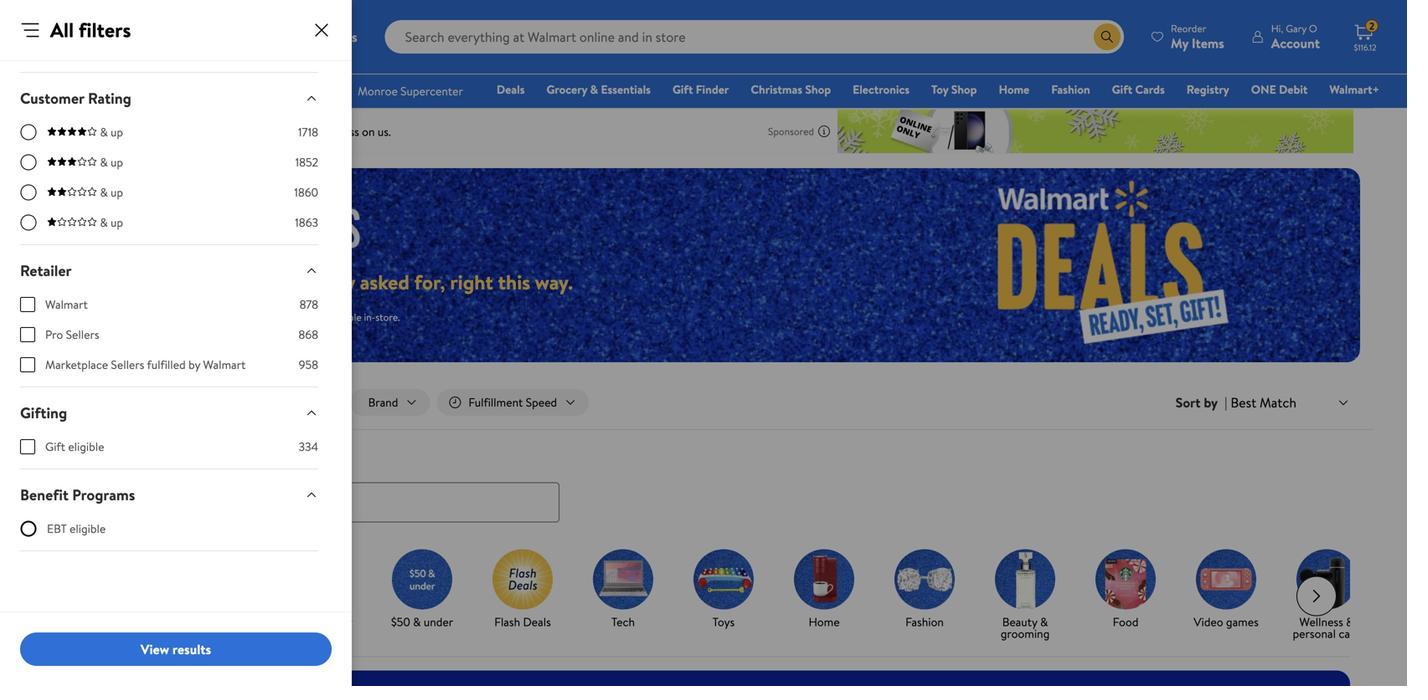 Task type: locate. For each thing, give the bounding box(es) containing it.
4 up from the top
[[111, 214, 123, 231]]

care
[[1339, 626, 1361, 643]]

2 under from the left
[[323, 614, 352, 631]]

1 horizontal spatial by
[[188, 357, 200, 373]]

$116.12
[[1354, 42, 1377, 53]]

2 & up from the top
[[100, 154, 123, 170]]

flash deals image
[[493, 550, 553, 610]]

0 vertical spatial christmas
[[751, 81, 802, 98]]

fashion link
[[1044, 80, 1098, 98], [881, 550, 968, 632]]

search image
[[67, 496, 80, 510]]

Walmart Site-Wide search field
[[385, 20, 1124, 54]]

1 horizontal spatial under
[[323, 614, 352, 631]]

next slide for chipmodulewithimages list image
[[1297, 577, 1337, 617]]

for,
[[414, 268, 445, 296]]

fashion down fashion image
[[906, 614, 944, 631]]

1 horizontal spatial shop
[[951, 81, 977, 98]]

walmart up pro sellers
[[45, 297, 88, 313]]

gift down gifting
[[45, 439, 65, 455]]

grocery & essentials
[[547, 81, 651, 98]]

0 horizontal spatial fashion
[[906, 614, 944, 631]]

under for $25 & under
[[323, 614, 352, 631]]

under for $50 & under
[[424, 614, 453, 631]]

gift finder link
[[665, 80, 737, 98]]

walmart down select
[[203, 357, 246, 373]]

1 horizontal spatial home
[[999, 81, 1030, 98]]

1 & up from the top
[[100, 124, 123, 140]]

walmart black friday deals for days image
[[882, 168, 1360, 363], [67, 206, 375, 248]]

one debit
[[1251, 81, 1308, 98]]

under right $10
[[221, 614, 251, 631]]

all
[[50, 16, 74, 44]]

video games
[[1194, 614, 1259, 631]]

$10 & under link
[[178, 550, 265, 632]]

customer rating option group
[[20, 124, 318, 245]]

this
[[498, 268, 530, 296]]

toy
[[931, 81, 948, 98]]

shop toys. image
[[694, 550, 754, 610]]

video games link
[[1183, 550, 1270, 632]]

view
[[141, 641, 169, 659]]

eligible for gift eligible
[[68, 439, 104, 455]]

none checkbox inside retailer group
[[20, 297, 35, 312]]

programs
[[72, 485, 135, 506]]

1 vertical spatial by
[[1204, 394, 1218, 412]]

last.
[[131, 310, 148, 324]]

deals up benefit programs
[[54, 449, 90, 470]]

1 out of 5 stars and up, 1863 items radio
[[20, 214, 37, 231]]

wellness & personal care
[[1293, 614, 1361, 643]]

shop
[[805, 81, 831, 98], [951, 81, 977, 98]]

2 out of 5 stars and up, 1860 items radio
[[20, 184, 37, 201]]

2 horizontal spatial by
[[1204, 394, 1218, 412]]

shop fifty dollars and under. image
[[392, 550, 452, 610]]

2
[[1369, 19, 1375, 33]]

0 vertical spatial eligible
[[68, 439, 104, 455]]

0 vertical spatial home
[[999, 81, 1030, 98]]

1 shop from the left
[[805, 81, 831, 98]]

0 horizontal spatial walmart
[[45, 297, 88, 313]]

gift for gift cards
[[1112, 81, 1133, 98]]

1 horizontal spatial sellers
[[111, 357, 144, 373]]

0 horizontal spatial by
[[131, 614, 143, 631]]

sponsored
[[768, 124, 814, 139]]

sellers down the while
[[66, 327, 99, 343]]

1 up from the top
[[111, 124, 123, 140]]

under right $50
[[424, 614, 453, 631]]

by right it
[[131, 614, 143, 631]]

get it by christmas link
[[77, 550, 164, 644]]

shop wellness and self-care. image
[[1297, 550, 1357, 610]]

fashion left gift cards
[[1051, 81, 1090, 98]]

1 horizontal spatial gift
[[673, 81, 693, 98]]

2 horizontal spatial under
[[424, 614, 453, 631]]

deals right flash
[[523, 614, 551, 631]]

0 vertical spatial home link
[[991, 80, 1037, 98]]

by inside get it by christmas
[[131, 614, 143, 631]]

gift inside all filters "dialog"
[[45, 439, 65, 455]]

1 vertical spatial deals
[[54, 449, 90, 470]]

1860
[[294, 184, 318, 201]]

it
[[121, 614, 128, 631]]

debit
[[1279, 81, 1308, 98]]

& inside $50 & under link
[[413, 614, 421, 631]]

get it by christmas
[[95, 614, 146, 643]]

$50 & under link
[[379, 550, 466, 632]]

ebt
[[47, 521, 67, 537]]

retailer group
[[20, 297, 318, 387]]

pro sellers
[[45, 327, 99, 343]]

may
[[274, 310, 292, 324]]

customer
[[20, 88, 84, 109]]

0 horizontal spatial gift
[[45, 439, 65, 455]]

1 under from the left
[[221, 614, 251, 631]]

gift left cards
[[1112, 81, 1133, 98]]

right
[[450, 268, 493, 296]]

walmart
[[45, 297, 88, 313], [203, 357, 246, 373]]

0 horizontal spatial sellers
[[66, 327, 99, 343]]

Search search field
[[385, 20, 1124, 54]]

2 up from the top
[[111, 154, 123, 170]]

up for 1718
[[111, 124, 123, 140]]

eligible
[[68, 439, 104, 455], [70, 521, 106, 537]]

$50
[[391, 614, 410, 631]]

shop up "sponsored"
[[805, 81, 831, 98]]

cards
[[1135, 81, 1165, 98]]

1 vertical spatial walmart
[[203, 357, 246, 373]]

0 vertical spatial deals
[[497, 81, 525, 98]]

grooming
[[1001, 626, 1050, 643]]

sellers
[[66, 327, 99, 343], [111, 357, 144, 373]]

by
[[188, 357, 200, 373], [1204, 394, 1218, 412], [131, 614, 143, 631]]

4 & up from the top
[[100, 214, 123, 231]]

by left |
[[1204, 394, 1218, 412]]

0 horizontal spatial christmas
[[95, 626, 146, 643]]

3 up from the top
[[111, 184, 123, 201]]

$25 & under
[[291, 614, 352, 631]]

supplies
[[94, 310, 128, 324]]

3 & up from the top
[[100, 184, 123, 201]]

fashion
[[1051, 81, 1090, 98], [906, 614, 944, 631]]

home right the 'toy shop'
[[999, 81, 1030, 98]]

1 vertical spatial sellers
[[111, 357, 144, 373]]

0 vertical spatial by
[[188, 357, 200, 373]]

marketplace sellers fulfilled by walmart
[[45, 357, 246, 373]]

grocery
[[547, 81, 587, 98]]

sellers left fulfilled
[[111, 357, 144, 373]]

0 horizontal spatial under
[[221, 614, 251, 631]]

2 vertical spatial by
[[131, 614, 143, 631]]

1 vertical spatial home
[[809, 614, 840, 631]]

1 horizontal spatial walmart black friday deals for days image
[[882, 168, 1360, 363]]

eligible down search image
[[70, 521, 106, 537]]

1863
[[295, 214, 318, 231]]

personal
[[1293, 626, 1336, 643]]

up
[[111, 124, 123, 140], [111, 154, 123, 170], [111, 184, 123, 201], [111, 214, 123, 231]]

1 horizontal spatial walmart
[[203, 357, 246, 373]]

under right $25
[[323, 614, 352, 631]]

gift for gift eligible
[[45, 439, 65, 455]]

retailer
[[20, 261, 72, 281]]

shop right toy
[[951, 81, 977, 98]]

0 horizontal spatial home link
[[781, 550, 868, 632]]

fashion image
[[895, 550, 955, 610]]

toy shop link
[[924, 80, 985, 98]]

gift left the finder
[[673, 81, 693, 98]]

items
[[248, 310, 272, 324]]

wellness
[[1300, 614, 1343, 631]]

gift finder
[[673, 81, 729, 98]]

0 vertical spatial fashion
[[1051, 81, 1090, 98]]

2 horizontal spatial gift
[[1112, 81, 1133, 98]]

0 horizontal spatial home
[[809, 614, 840, 631]]

home down home "image"
[[809, 614, 840, 631]]

& up for 1852
[[100, 154, 123, 170]]

1 vertical spatial fashion
[[906, 614, 944, 631]]

|
[[1225, 394, 1227, 412]]

0 horizontal spatial fashion link
[[881, 550, 968, 632]]

registry link
[[1179, 80, 1237, 98]]

$10
[[191, 614, 208, 631]]

by inside retailer group
[[188, 357, 200, 373]]

store.
[[375, 310, 400, 324]]

view results button
[[20, 633, 332, 667]]

868
[[299, 327, 318, 343]]

filters
[[79, 16, 131, 44]]

shop video games. image
[[1196, 550, 1256, 610]]

0 vertical spatial sellers
[[66, 327, 99, 343]]

$25 & under link
[[278, 550, 365, 632]]

by right fulfilled
[[188, 357, 200, 373]]

&
[[590, 81, 598, 98], [100, 124, 108, 140], [100, 154, 108, 170], [100, 184, 108, 201], [100, 214, 108, 231], [211, 614, 219, 631], [312, 614, 320, 631], [413, 614, 421, 631], [1040, 614, 1048, 631], [1346, 614, 1354, 631]]

under
[[221, 614, 251, 631], [323, 614, 352, 631], [424, 614, 453, 631]]

ebt eligible
[[47, 521, 106, 537]]

958
[[299, 357, 318, 373]]

None checkbox
[[20, 297, 35, 312]]

0 vertical spatial fashion link
[[1044, 80, 1098, 98]]

select
[[218, 310, 246, 324]]

0 horizontal spatial shop
[[805, 81, 831, 98]]

eligible down the all filters icon
[[68, 439, 104, 455]]

3 under from the left
[[424, 614, 453, 631]]

walmart image
[[27, 23, 136, 50]]

customer rating
[[20, 88, 131, 109]]

gift
[[673, 81, 693, 98], [1112, 81, 1133, 98], [45, 439, 65, 455]]

deals left "grocery"
[[497, 81, 525, 98]]

& up for 1718
[[100, 124, 123, 140]]

checks.
[[184, 310, 216, 324]]

up for 1860
[[111, 184, 123, 201]]

None checkbox
[[20, 328, 35, 343], [20, 358, 35, 373], [20, 440, 35, 455], [20, 328, 35, 343], [20, 358, 35, 373], [20, 440, 35, 455]]

2 shop from the left
[[951, 81, 977, 98]]

1 vertical spatial eligible
[[70, 521, 106, 537]]

$25
[[291, 614, 309, 631]]

tech link
[[580, 550, 667, 632]]

& inside $10 & under link
[[211, 614, 219, 631]]

Search in deals search field
[[54, 483, 560, 523]]

1 horizontal spatial christmas
[[751, 81, 802, 98]]

beauty & grooming
[[1001, 614, 1050, 643]]



Task type: describe. For each thing, give the bounding box(es) containing it.
rating
[[88, 88, 131, 109]]

2 vertical spatial deals
[[523, 614, 551, 631]]

$10 & under
[[191, 614, 251, 631]]

fulfilled
[[147, 357, 186, 373]]

video
[[1194, 614, 1223, 631]]

shop ten dollars and under. image
[[191, 550, 251, 610]]

everything
[[218, 268, 312, 296]]

sellers for marketplace
[[111, 357, 144, 373]]

3 out of 5 stars and up, 1852 items radio
[[20, 154, 37, 171]]

food
[[1113, 614, 1139, 631]]

1718
[[298, 124, 318, 140]]

no
[[150, 310, 163, 324]]

walmart+
[[1330, 81, 1380, 98]]

1 vertical spatial christmas
[[95, 626, 146, 643]]

gifting button
[[7, 388, 332, 439]]

shop tech. image
[[593, 550, 653, 610]]

0 horizontal spatial walmart black friday deals for days image
[[67, 206, 375, 248]]

beauty
[[1002, 614, 1037, 631]]

flash
[[494, 614, 520, 631]]

get
[[99, 614, 118, 631]]

major
[[67, 268, 118, 296]]

major savings on everything they asked for, right this way.
[[67, 268, 573, 296]]

not
[[294, 310, 309, 324]]

toys
[[713, 614, 735, 631]]

retailer button
[[7, 245, 332, 297]]

toy shop
[[931, 81, 977, 98]]

savings
[[122, 268, 186, 296]]

1 vertical spatial fashion link
[[881, 550, 968, 632]]

while
[[67, 310, 91, 324]]

christmas shop
[[751, 81, 831, 98]]

rain
[[166, 310, 182, 324]]

results
[[172, 641, 211, 659]]

gift for gift finder
[[673, 81, 693, 98]]

electronics
[[853, 81, 910, 98]]

food link
[[1082, 550, 1169, 632]]

christmas shop link
[[743, 80, 839, 98]]

benefit programs
[[20, 485, 135, 506]]

close panel image
[[312, 20, 332, 40]]

shop food image
[[1096, 550, 1156, 610]]

all filters dialog
[[0, 0, 352, 687]]

pro
[[45, 327, 63, 343]]

by inside sort and filter section element
[[1204, 394, 1218, 412]]

one
[[1251, 81, 1276, 98]]

wellness & personal care link
[[1283, 550, 1370, 644]]

eligible for ebt eligible
[[70, 521, 106, 537]]

electronics link
[[845, 80, 917, 98]]

sellers for pro
[[66, 327, 99, 343]]

gift cards
[[1112, 81, 1165, 98]]

flash deals link
[[479, 550, 566, 632]]

& inside wellness & personal care
[[1346, 614, 1354, 631]]

shop for toy shop
[[951, 81, 977, 98]]

shop for christmas shop
[[805, 81, 831, 98]]

334
[[299, 439, 318, 455]]

shop twenty-five dollars and under. image
[[291, 550, 352, 610]]

be
[[312, 310, 322, 324]]

deals inside search field
[[54, 449, 90, 470]]

0 vertical spatial walmart
[[45, 297, 88, 313]]

Deals search field
[[34, 449, 1374, 523]]

customer rating button
[[7, 73, 332, 124]]

1 horizontal spatial fashion
[[1051, 81, 1090, 98]]

1 horizontal spatial fashion link
[[1044, 80, 1098, 98]]

1 horizontal spatial home link
[[991, 80, 1037, 98]]

1 vertical spatial home link
[[781, 550, 868, 632]]

home image
[[794, 550, 854, 610]]

view results
[[141, 641, 211, 659]]

EBT eligible radio
[[20, 521, 37, 538]]

benefit programs button
[[7, 470, 332, 521]]

while supplies last. no rain checks. select items may not be available in-store.
[[67, 310, 400, 324]]

deals link
[[489, 80, 532, 98]]

one debit link
[[1244, 80, 1315, 98]]

gift eligible
[[45, 439, 104, 455]]

under for $10 & under
[[221, 614, 251, 631]]

grocery & essentials link
[[539, 80, 658, 98]]

sort and filter section element
[[34, 376, 1374, 430]]

get gifts in time for christmas. image
[[90, 550, 151, 610]]

& inside grocery & essentials link
[[590, 81, 598, 98]]

flash deals
[[494, 614, 551, 631]]

1852
[[295, 154, 318, 170]]

& up for 1860
[[100, 184, 123, 201]]

walmart+ link
[[1322, 80, 1387, 98]]

special offers group
[[20, 0, 318, 72]]

gift cards link
[[1104, 80, 1172, 98]]

& up for 1863
[[100, 214, 123, 231]]

shop beauty and grooming. image
[[995, 550, 1055, 610]]

& inside beauty & grooming
[[1040, 614, 1048, 631]]

878
[[300, 297, 318, 313]]

they
[[317, 268, 355, 296]]

marketplace
[[45, 357, 108, 373]]

all filters image
[[59, 396, 85, 410]]

way.
[[535, 268, 573, 296]]

up for 1852
[[111, 154, 123, 170]]

on
[[191, 268, 213, 296]]

all filters
[[50, 16, 131, 44]]

gifting
[[20, 403, 67, 424]]

toys link
[[680, 550, 767, 632]]

& inside the $25 & under link
[[312, 614, 320, 631]]

up for 1863
[[111, 214, 123, 231]]

games
[[1226, 614, 1259, 631]]

available
[[325, 310, 362, 324]]

4 out of 5 stars and up, 1718 items radio
[[20, 124, 37, 141]]

registry
[[1187, 81, 1229, 98]]



Task type: vqa. For each thing, say whether or not it's contained in the screenshot.
THE ACCOUNT
no



